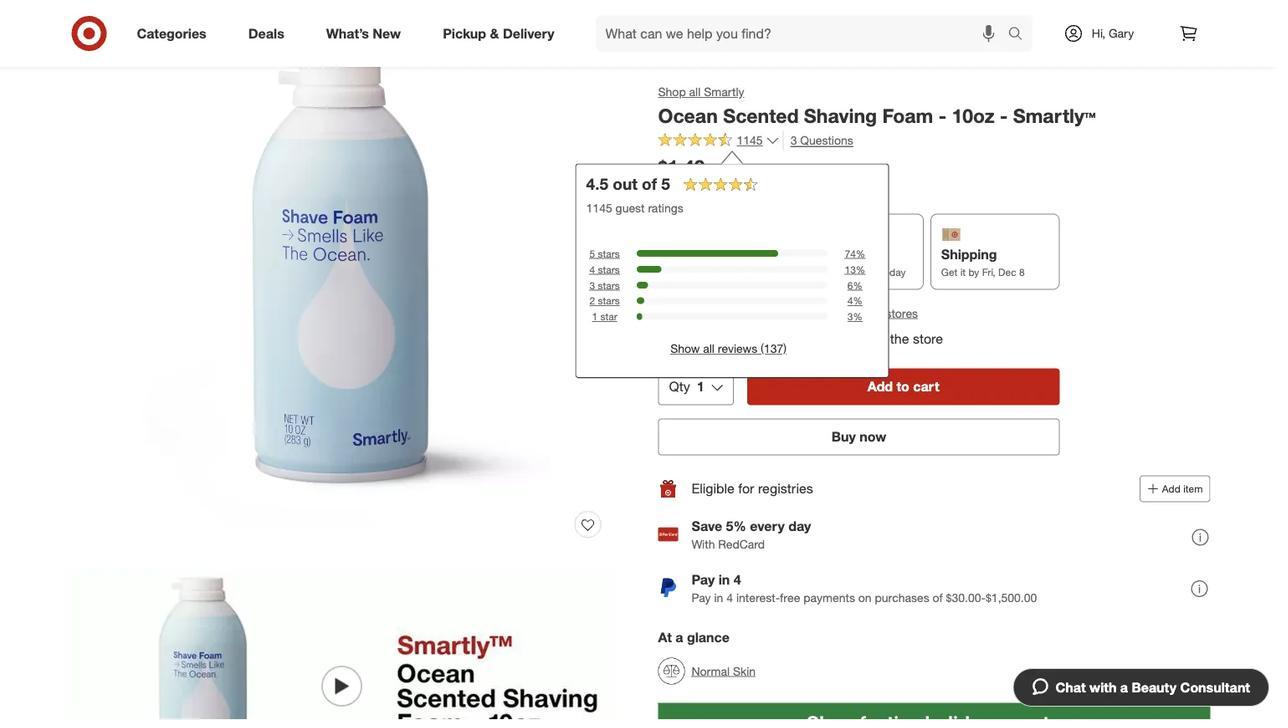 Task type: vqa. For each thing, say whether or not it's contained in the screenshot.
Question
no



Task type: locate. For each thing, give the bounding box(es) containing it.
shop
[[659, 85, 686, 99]]

hours down spring valley button
[[751, 331, 784, 347]]

pickup left &
[[443, 25, 487, 42]]

of inside pay in 4 pay in 4 interest-free payments on purchases of $30.00-$1,500.00
[[933, 591, 943, 606]]

1 vertical spatial at
[[710, 305, 722, 321]]

1 horizontal spatial valley
[[771, 305, 808, 321]]

0 vertical spatial pay
[[692, 572, 715, 588]]

1 vertical spatial delivery
[[806, 246, 857, 263]]

1 horizontal spatial 1
[[697, 379, 705, 395]]

pay down "with"
[[692, 572, 715, 588]]

0 horizontal spatial 1145
[[587, 201, 613, 215]]

4 left interest-
[[727, 591, 734, 606]]

ocean scented shaving foam - 10oz - smartly&#8482;, 2 of 10, play video image
[[66, 569, 618, 721]]

2 down pick up at spring valley
[[739, 331, 747, 347]]

1 pay from the top
[[692, 572, 715, 588]]

- right the 10oz at the top of the page
[[1001, 104, 1008, 127]]

1 vertical spatial 1
[[697, 379, 705, 395]]

1 vertical spatial all
[[704, 342, 715, 356]]

0 horizontal spatial spring
[[672, 184, 706, 198]]

2 horizontal spatial 2
[[739, 331, 747, 347]]

0 horizontal spatial valley
[[710, 184, 740, 198]]

4
[[590, 263, 596, 276], [848, 295, 854, 307], [734, 572, 742, 588], [727, 591, 734, 606]]

save
[[692, 518, 723, 535]]

in left interest-
[[715, 591, 724, 606]]

1 horizontal spatial -
[[1001, 104, 1008, 127]]

% down 4 %
[[854, 311, 863, 323]]

0 vertical spatial of
[[642, 175, 657, 194]]

1 vertical spatial within
[[700, 331, 736, 347]]

add inside button
[[1163, 483, 1181, 496]]

scented
[[724, 104, 799, 127]]

as
[[806, 266, 817, 278]]

all right show
[[704, 342, 715, 356]]

all
[[690, 85, 701, 99], [704, 342, 715, 356]]

normal skin
[[692, 664, 756, 679]]

every
[[751, 518, 785, 535]]

of right out
[[642, 175, 657, 194]]

2 vertical spatial 3
[[848, 311, 854, 323]]

1 vertical spatial 2
[[590, 295, 596, 307]]

get
[[942, 266, 958, 278]]

0 vertical spatial 1145
[[737, 133, 763, 148]]

1 horizontal spatial for
[[788, 331, 804, 347]]

0 horizontal spatial -
[[939, 104, 947, 127]]

pay
[[692, 572, 715, 588], [692, 591, 711, 606]]

0 horizontal spatial at
[[659, 184, 669, 198]]

stars
[[598, 248, 620, 260], [598, 263, 620, 276], [598, 279, 620, 292], [598, 295, 620, 307]]

0 vertical spatial at
[[659, 184, 669, 198]]

purchases
[[875, 591, 930, 606]]

pickup down ratings
[[669, 246, 713, 263]]

stars up 3 stars
[[598, 263, 620, 276]]

with
[[692, 537, 715, 552]]

3
[[791, 133, 798, 148], [590, 279, 596, 292], [848, 311, 854, 323]]

all for (137)
[[704, 342, 715, 356]]

2 up 1 star
[[590, 295, 596, 307]]

1 horizontal spatial spring
[[726, 305, 768, 321]]

2 stars from the top
[[598, 263, 620, 276]]

0 vertical spatial pickup
[[443, 25, 487, 42]]

day
[[789, 518, 812, 535]]

0 vertical spatial delivery
[[503, 25, 555, 42]]

2 pay from the top
[[692, 591, 711, 606]]

%
[[856, 248, 866, 260], [856, 263, 866, 276], [854, 279, 863, 292], [854, 295, 863, 307], [854, 311, 863, 323]]

1 horizontal spatial delivery
[[806, 246, 857, 263]]

categories link
[[123, 15, 228, 52]]

% for 3
[[854, 311, 863, 323]]

0 vertical spatial a
[[676, 630, 684, 646]]

pickup for &
[[443, 25, 487, 42]]

4 down the 5 stars
[[590, 263, 596, 276]]

0 horizontal spatial 1
[[592, 311, 598, 323]]

all inside 'show all reviews (137)' button
[[704, 342, 715, 356]]

up
[[690, 305, 706, 321]]

delivery inside pickup & delivery link
[[503, 25, 555, 42]]

shaving
[[805, 104, 878, 127]]

registries
[[759, 481, 814, 497]]

3 down 4 %
[[848, 311, 854, 323]]

valley down $0.15 on the top of the page
[[710, 184, 740, 198]]

stars up star
[[598, 295, 620, 307]]

within
[[701, 266, 727, 278], [700, 331, 736, 347]]

0 vertical spatial valley
[[710, 184, 740, 198]]

1 horizontal spatial 1145
[[737, 133, 763, 148]]

hours
[[738, 266, 764, 278], [751, 331, 784, 347]]

2 horizontal spatial 3
[[848, 311, 854, 323]]

the
[[891, 331, 910, 347]]

for
[[788, 331, 804, 347], [739, 481, 755, 497]]

% for 6
[[854, 279, 863, 292]]

new
[[373, 25, 401, 42]]

0 horizontal spatial delivery
[[503, 25, 555, 42]]

ready up "pick"
[[669, 266, 698, 278]]

1 horizontal spatial of
[[933, 591, 943, 606]]

stars for 3 stars
[[598, 279, 620, 292]]

add inside 'button'
[[868, 379, 894, 395]]

% right as on the top right of the page
[[856, 263, 866, 276]]

ready
[[669, 266, 698, 278], [659, 331, 697, 347]]

pickup
[[808, 331, 848, 347]]

- left the 10oz at the top of the page
[[939, 104, 947, 127]]

1 vertical spatial pickup
[[669, 246, 713, 263]]

0 horizontal spatial pickup
[[443, 25, 487, 42]]

1 vertical spatial 1145
[[587, 201, 613, 215]]

1 vertical spatial valley
[[771, 305, 808, 321]]

1 vertical spatial spring
[[726, 305, 768, 321]]

0 vertical spatial 3
[[791, 133, 798, 148]]

5
[[662, 175, 671, 194], [590, 248, 596, 260]]

)
[[777, 163, 780, 177]]

1 vertical spatial for
[[739, 481, 755, 497]]

0 vertical spatial add
[[868, 379, 894, 395]]

2 stars
[[590, 295, 620, 307]]

stars for 5 stars
[[598, 248, 620, 260]]

spring up 'reviews'
[[726, 305, 768, 321]]

delivery up soon
[[806, 246, 857, 263]]

stars up 4 stars
[[598, 248, 620, 260]]

a right at
[[676, 630, 684, 646]]

1 horizontal spatial all
[[704, 342, 715, 356]]

1 vertical spatial a
[[1121, 680, 1129, 696]]

stars down 4 stars
[[598, 279, 620, 292]]

1 horizontal spatial pickup
[[669, 246, 713, 263]]

3 stars from the top
[[598, 279, 620, 292]]

0 horizontal spatial a
[[676, 630, 684, 646]]

1 left star
[[592, 311, 598, 323]]

pay in 4 pay in 4 interest-free payments on purchases of $30.00-$1,500.00
[[692, 572, 1038, 606]]

1 horizontal spatial a
[[1121, 680, 1129, 696]]

1 horizontal spatial at
[[710, 305, 722, 321]]

valley up ready within 2 hours for pickup inside the store
[[771, 305, 808, 321]]

ready inside pickup ready within 2 hours
[[669, 266, 698, 278]]

1 vertical spatial pay
[[692, 591, 711, 606]]

0 vertical spatial 1
[[592, 311, 598, 323]]

delivery inside delivery as soon as 5pm today
[[806, 246, 857, 263]]

3 down 4 stars
[[590, 279, 596, 292]]

2
[[730, 266, 736, 278], [590, 295, 596, 307], [739, 331, 747, 347]]

0 horizontal spatial of
[[642, 175, 657, 194]]

1 vertical spatial of
[[933, 591, 943, 606]]

normal skin button
[[659, 653, 756, 690]]

1145 down scented
[[737, 133, 763, 148]]

1 vertical spatial 3
[[590, 279, 596, 292]]

add for add item
[[1163, 483, 1181, 496]]

redcard
[[719, 537, 765, 552]]

a right with
[[1121, 680, 1129, 696]]

0 vertical spatial all
[[690, 85, 701, 99]]

1 horizontal spatial 2
[[730, 266, 736, 278]]

spring valley button
[[726, 303, 808, 323]]

categories
[[137, 25, 207, 42]]

10oz
[[952, 104, 995, 127]]

image gallery element
[[66, 3, 618, 721]]

0 vertical spatial within
[[701, 266, 727, 278]]

hours up spring valley button
[[738, 266, 764, 278]]

% down as on the top right of the page
[[854, 279, 863, 292]]

delivery
[[503, 25, 555, 42], [806, 246, 857, 263]]

$30.00-
[[947, 591, 986, 606]]

at up ratings
[[659, 184, 669, 198]]

2 up pick up at spring valley
[[730, 266, 736, 278]]

1 horizontal spatial 3
[[791, 133, 798, 148]]

% up '3 %' on the top of the page
[[854, 295, 863, 307]]

for right eligible
[[739, 481, 755, 497]]

in down redcard on the right bottom of page
[[719, 572, 730, 588]]

$1.49 ( $0.15 /ounce )
[[659, 155, 780, 179]]

all right shop
[[690, 85, 701, 99]]

5 up ratings
[[662, 175, 671, 194]]

0 vertical spatial hours
[[738, 266, 764, 278]]

gary
[[1109, 26, 1135, 41]]

0 horizontal spatial 3
[[590, 279, 596, 292]]

0 vertical spatial ready
[[669, 266, 698, 278]]

spring down $1.49 at top
[[672, 184, 706, 198]]

3 questions
[[791, 133, 854, 148]]

add for add to cart
[[868, 379, 894, 395]]

buy now
[[832, 429, 887, 445]]

0 vertical spatial 5
[[662, 175, 671, 194]]

0 vertical spatial for
[[788, 331, 804, 347]]

5 up 4 stars
[[590, 248, 596, 260]]

in
[[719, 572, 730, 588], [715, 591, 724, 606]]

add left to
[[868, 379, 894, 395]]

ready down "pick"
[[659, 331, 697, 347]]

0 horizontal spatial all
[[690, 85, 701, 99]]

within up "up"
[[701, 266, 727, 278]]

1 vertical spatial 5
[[590, 248, 596, 260]]

add item
[[1163, 483, 1204, 496]]

% up 13 %
[[856, 248, 866, 260]]

What can we help you find? suggestions appear below search field
[[596, 15, 1013, 52]]

for right (137)
[[788, 331, 804, 347]]

1 horizontal spatial add
[[1163, 483, 1181, 496]]

3 left questions
[[791, 133, 798, 148]]

pickup inside pickup & delivery link
[[443, 25, 487, 42]]

of left $30.00-
[[933, 591, 943, 606]]

consultant
[[1181, 680, 1251, 696]]

1 stars from the top
[[598, 248, 620, 260]]

1145 link
[[659, 131, 780, 152]]

pay up glance
[[692, 591, 711, 606]]

eligible
[[692, 481, 735, 497]]

cart
[[914, 379, 940, 395]]

0 vertical spatial 2
[[730, 266, 736, 278]]

pickup inside pickup ready within 2 hours
[[669, 246, 713, 263]]

4 stars from the top
[[598, 295, 620, 307]]

1 vertical spatial in
[[715, 591, 724, 606]]

0 horizontal spatial add
[[868, 379, 894, 395]]

at right "up"
[[710, 305, 722, 321]]

1 right qty
[[697, 379, 705, 395]]

pickup
[[443, 25, 487, 42], [669, 246, 713, 263]]

add to cart
[[868, 379, 940, 395]]

what's new link
[[312, 15, 422, 52]]

1 horizontal spatial 5
[[662, 175, 671, 194]]

all inside shop all smartly ocean scented shaving foam - 10oz - smartly™
[[690, 85, 701, 99]]

pickup & delivery
[[443, 25, 555, 42]]

add left item
[[1163, 483, 1181, 496]]

1145 guest ratings
[[587, 201, 684, 215]]

% for 13
[[856, 263, 866, 276]]

1145 down 4.5
[[587, 201, 613, 215]]

valley
[[710, 184, 740, 198], [771, 305, 808, 321]]

within down pick up at spring valley
[[700, 331, 736, 347]]

$1.49
[[659, 155, 705, 179]]

3 for 3 questions
[[791, 133, 798, 148]]

delivery right &
[[503, 25, 555, 42]]

1 vertical spatial add
[[1163, 483, 1181, 496]]



Task type: describe. For each thing, give the bounding box(es) containing it.
3 for 3 stars
[[590, 279, 596, 292]]

1 vertical spatial ready
[[659, 331, 697, 347]]

as
[[845, 266, 855, 278]]

inside
[[852, 331, 887, 347]]

search button
[[1001, 15, 1041, 55]]

1145 for 1145
[[737, 133, 763, 148]]

pick up at spring valley
[[659, 305, 808, 321]]

4 down 6
[[848, 295, 854, 307]]

hours inside pickup ready within 2 hours
[[738, 266, 764, 278]]

qty 1
[[669, 379, 705, 395]]

reviews
[[718, 342, 758, 356]]

shipping get it by fri, dec 8
[[942, 246, 1025, 278]]

5pm
[[858, 266, 878, 278]]

questions
[[801, 133, 854, 148]]

free
[[781, 591, 801, 606]]

glance
[[687, 630, 730, 646]]

show all reviews (137)
[[671, 342, 787, 356]]

it
[[961, 266, 966, 278]]

0 horizontal spatial 5
[[590, 248, 596, 260]]

2 vertical spatial 2
[[739, 331, 747, 347]]

3 %
[[848, 311, 863, 323]]

pick
[[659, 305, 686, 321]]

$1,500.00
[[986, 591, 1038, 606]]

within inside pickup ready within 2 hours
[[701, 266, 727, 278]]

0 horizontal spatial for
[[739, 481, 755, 497]]

13 %
[[845, 263, 866, 276]]

all for ocean
[[690, 85, 701, 99]]

3 stars
[[590, 279, 620, 292]]

chat with a beauty consultant
[[1056, 680, 1251, 696]]

ocean scented shaving foam - 10oz - smartly&#8482;, 1 of 10 image
[[66, 3, 618, 555]]

shipping
[[942, 246, 998, 263]]

6
[[848, 279, 854, 292]]

pickup ready within 2 hours
[[669, 246, 764, 278]]

to
[[897, 379, 910, 395]]

a inside button
[[1121, 680, 1129, 696]]

foam
[[883, 104, 934, 127]]

3 questions link
[[783, 131, 854, 150]]

13
[[845, 263, 856, 276]]

hi,
[[1093, 26, 1106, 41]]

3 for 3 %
[[848, 311, 854, 323]]

dec
[[999, 266, 1017, 278]]

(
[[709, 163, 712, 177]]

74 %
[[845, 248, 866, 260]]

buy now button
[[659, 419, 1061, 456]]

delivery as soon as 5pm today
[[806, 246, 906, 278]]

8
[[1020, 266, 1025, 278]]

normal
[[692, 664, 730, 679]]

1 vertical spatial hours
[[751, 331, 784, 347]]

buy
[[832, 429, 856, 445]]

chat
[[1056, 680, 1087, 696]]

qty
[[669, 379, 691, 395]]

2 inside pickup ready within 2 hours
[[730, 266, 736, 278]]

search
[[1001, 27, 1041, 43]]

5%
[[727, 518, 747, 535]]

% for 4
[[854, 295, 863, 307]]

stars for 4 stars
[[598, 263, 620, 276]]

what's
[[326, 25, 369, 42]]

1 - from the left
[[939, 104, 947, 127]]

4 stars
[[590, 263, 620, 276]]

what's new
[[326, 25, 401, 42]]

add item button
[[1140, 476, 1211, 503]]

smartly™
[[1014, 104, 1097, 127]]

ocean
[[659, 104, 718, 127]]

now
[[860, 429, 887, 445]]

at a glance
[[659, 630, 730, 646]]

4 up interest-
[[734, 572, 742, 588]]

0 vertical spatial in
[[719, 572, 730, 588]]

add to cart button
[[748, 369, 1061, 406]]

5 stars
[[590, 248, 620, 260]]

other
[[856, 306, 883, 321]]

hi, gary
[[1093, 26, 1135, 41]]

% for 74
[[856, 248, 866, 260]]

eligible for registries
[[692, 481, 814, 497]]

deals
[[248, 25, 284, 42]]

on
[[859, 591, 872, 606]]

&
[[490, 25, 499, 42]]

1 star
[[592, 311, 618, 323]]

deals link
[[234, 15, 305, 52]]

chat with a beauty consultant button
[[1014, 669, 1270, 708]]

payments
[[804, 591, 856, 606]]

today
[[881, 266, 906, 278]]

beauty
[[1132, 680, 1177, 696]]

star
[[601, 311, 618, 323]]

4 %
[[848, 295, 863, 307]]

at
[[659, 630, 672, 646]]

6 %
[[848, 279, 863, 292]]

soon
[[820, 266, 842, 278]]

4.5 out of 5
[[587, 175, 671, 194]]

stars for 2 stars
[[598, 295, 620, 307]]

ratings
[[648, 201, 684, 215]]

$0.15
[[712, 163, 741, 177]]

with
[[1090, 680, 1117, 696]]

check other stores
[[819, 306, 919, 321]]

pickup & delivery link
[[429, 15, 576, 52]]

0 vertical spatial spring
[[672, 184, 706, 198]]

2 - from the left
[[1001, 104, 1008, 127]]

advertisement region
[[659, 704, 1211, 721]]

interest-
[[737, 591, 781, 606]]

fri,
[[983, 266, 996, 278]]

skin
[[733, 664, 756, 679]]

1145 for 1145 guest ratings
[[587, 201, 613, 215]]

pickup for ready
[[669, 246, 713, 263]]

show
[[671, 342, 700, 356]]

/ounce
[[741, 163, 777, 177]]

smartly
[[704, 85, 745, 99]]

guest
[[616, 201, 645, 215]]

74
[[845, 248, 856, 260]]

0 horizontal spatial 2
[[590, 295, 596, 307]]

4.5
[[587, 175, 609, 194]]

save 5% every day with redcard
[[692, 518, 812, 552]]

show all reviews (137) button
[[671, 341, 787, 358]]



